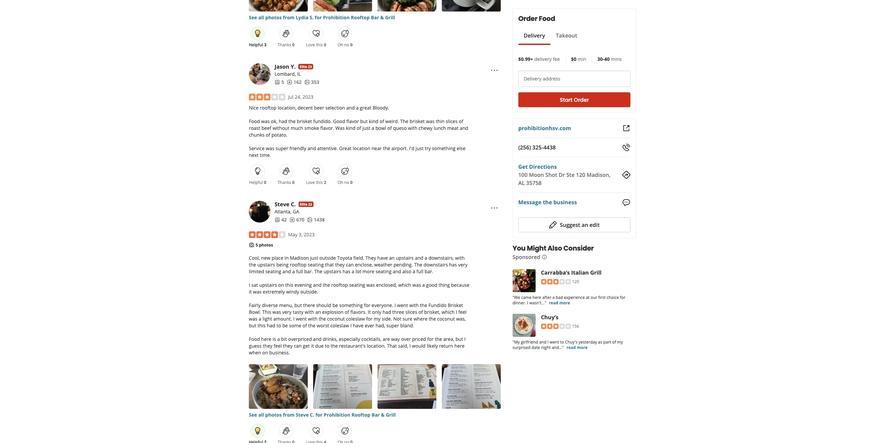 Task type: vqa. For each thing, say whether or not it's contained in the screenshot.
WHICH in I sat upstairs on this evening and the rooftop seating was enclosed, which was a good thing because it was extremely windy outside.
yes



Task type: locate. For each thing, give the bounding box(es) containing it.
photos element right 162
[[304, 79, 319, 86]]

1 thanks from the top
[[278, 42, 291, 48]]

suggest
[[560, 221, 580, 229]]

3 star rating image
[[249, 94, 285, 101], [541, 280, 571, 285], [541, 324, 571, 330]]

23 for steve c.
[[308, 202, 312, 207]]

this left 2
[[316, 180, 323, 186]]

and inside "my girlfriend and i went to chuy's yesterday as part of my surprised date night and…"
[[539, 340, 547, 345]]

coleslaw down explosion
[[330, 323, 349, 329]]

2 love from the top
[[306, 180, 315, 186]]

16 review v2 image
[[287, 80, 292, 85], [290, 217, 295, 223]]

from for steve
[[283, 412, 295, 419]]

0 horizontal spatial rooftop
[[260, 105, 277, 111]]

2 coconut from the left
[[437, 316, 455, 323]]

1 vertical spatial more
[[559, 300, 570, 306]]

1 vertical spatial kind
[[346, 125, 355, 131]]

1 oh no 0 from the top
[[338, 42, 353, 48]]

oh no 0 for love this 2
[[338, 180, 353, 186]]

1 horizontal spatial feel
[[458, 309, 467, 316]]

bland.
[[400, 323, 414, 329]]

was
[[335, 125, 345, 131]]

seating down lot
[[349, 282, 365, 289]]

1 vertical spatial 16 review v2 image
[[290, 217, 295, 223]]

1 elite from the top
[[300, 64, 307, 69]]

ever
[[365, 323, 374, 329]]

and right girlfriend
[[539, 340, 547, 345]]

elite
[[300, 64, 307, 69], [300, 202, 307, 207]]

1 see from the top
[[249, 14, 257, 21]]

oh right love this 0
[[338, 42, 343, 48]]

but
[[360, 118, 368, 125], [294, 303, 302, 309], [249, 323, 256, 329], [456, 336, 463, 343]]

with up worst
[[308, 316, 317, 323]]

see all photos from lydia s. for prohibition rooftop bar & grill link
[[249, 14, 395, 21]]

0 vertical spatial love
[[306, 42, 315, 48]]

2 helpful from the top
[[249, 180, 263, 186]]

friends element containing 42
[[275, 217, 287, 224]]

more left as
[[577, 345, 588, 351]]

0 vertical spatial the
[[400, 118, 408, 125]]

30-40 mins
[[597, 56, 622, 62]]

1 vertical spatial the
[[414, 262, 422, 268]]

area,
[[443, 336, 454, 343]]

2 delivery from the top
[[524, 76, 542, 82]]

weather
[[374, 262, 392, 268]]

1 vertical spatial can
[[294, 343, 302, 350]]

the up queso
[[400, 118, 408, 125]]

0 horizontal spatial my
[[374, 316, 381, 323]]

just left the bowl at the top left
[[362, 125, 370, 131]]

1 vertical spatial read more
[[567, 345, 588, 351]]

1 elite 23 link from the top
[[298, 64, 313, 69]]

a right "is"
[[277, 336, 280, 343]]

1 horizontal spatial had
[[279, 118, 287, 125]]

delivery inside tab list
[[524, 32, 545, 39]]

2 oh from the top
[[338, 180, 343, 186]]

to down drinks,
[[325, 343, 329, 350]]

y.
[[291, 63, 296, 70]]

very down menu,
[[282, 309, 292, 316]]

1 coconut from the left
[[327, 316, 345, 323]]

be down amount.
[[282, 323, 288, 329]]

1 friends element from the top
[[275, 79, 284, 86]]

start order button
[[518, 92, 631, 107]]

something inside service was super friendly and attentive. great location near the airport. i'd just try something else next time.
[[432, 145, 456, 152]]

1 all from the top
[[258, 14, 264, 21]]

2 no from the top
[[344, 180, 349, 186]]

carrabba's italian grill
[[541, 269, 602, 277]]

1 vertical spatial no
[[344, 180, 349, 186]]

and up due
[[313, 336, 322, 343]]

of down weird.
[[387, 125, 392, 131]]

coleslaw down flavors.
[[346, 316, 365, 323]]

0 vertical spatial which
[[398, 282, 411, 289]]

has left lot
[[343, 269, 350, 275]]

friends element down lombard,
[[275, 79, 284, 86]]

5 inside friends element
[[281, 79, 284, 85]]

smoke
[[304, 125, 319, 131]]

1 horizontal spatial kind
[[369, 118, 378, 125]]

grill for see all photos from lydia s. for prohibition rooftop bar & grill
[[385, 14, 395, 21]]

my inside 'fairly diverse menu, but there should be something for everyone. i went with the fundido brisket bowl. this was very tasty with an explosion of flavors. it only had three slices of brisket, which i feel was a light amount. i went with the coconut coleslaw for my side. not sure where the coconut was, but this had to be some of the worst coleslaw i have ever had, super bland.'
[[374, 316, 381, 323]]

1 vertical spatial helpful
[[249, 180, 263, 186]]

0 horizontal spatial full
[[296, 269, 303, 275]]

1 full from the left
[[296, 269, 303, 275]]

1 vertical spatial bar
[[372, 412, 380, 419]]

$0 min
[[571, 56, 586, 62]]

love for love this 2
[[306, 180, 315, 186]]

brisket up 'chewy' at the left
[[410, 118, 425, 125]]

2 thanks 0 from the top
[[278, 180, 295, 186]]

get
[[518, 163, 528, 171]]

0 vertical spatial kind
[[369, 118, 378, 125]]

thanks 0 up steve c. link
[[278, 180, 295, 186]]

my inside "my girlfriend and i went to chuy's yesterday as part of my surprised date night and…"
[[617, 340, 623, 345]]

1 vertical spatial delivery
[[524, 76, 542, 82]]

1 horizontal spatial my
[[617, 340, 623, 345]]

it right get
[[311, 343, 314, 350]]

0 vertical spatial food
[[539, 14, 555, 23]]

1 vertical spatial oh
[[338, 180, 343, 186]]

seating
[[308, 262, 324, 268], [265, 269, 281, 275], [376, 269, 392, 275], [349, 282, 365, 289]]

italian
[[571, 269, 589, 277]]

my right part
[[617, 340, 623, 345]]

2 oh no 0 from the top
[[338, 180, 353, 186]]

restaurant's
[[339, 343, 366, 350]]

slices up meat
[[446, 118, 458, 125]]

had up "without"
[[279, 118, 287, 125]]

reviews element
[[287, 79, 302, 86], [290, 217, 304, 224]]

1 thanks 0 from the top
[[278, 42, 295, 48]]

start
[[560, 96, 573, 104]]

156
[[572, 324, 579, 329]]

2 from from the top
[[283, 412, 295, 419]]

2 vertical spatial rooftop
[[331, 282, 348, 289]]

was
[[261, 118, 270, 125], [426, 118, 435, 125], [266, 145, 274, 152], [366, 282, 375, 289], [412, 282, 421, 289], [253, 289, 262, 295], [272, 309, 281, 316], [249, 316, 257, 323]]

food inside food here is a bit overpriced and drinks, especially cocktails, are way over priced for the area, but i guess they feel they can get it due to the restaurant's location. that said, i would likely return here when on business.
[[249, 336, 260, 343]]

and right friendly
[[308, 145, 316, 152]]

menu image
[[490, 66, 498, 74]]

reviews element for jason y.
[[287, 79, 302, 86]]

2 vertical spatial grill
[[386, 412, 396, 419]]

the up should
[[323, 282, 330, 289]]

more down enclose, on the left of the page
[[363, 269, 374, 275]]

4 star rating image
[[249, 232, 285, 238]]

order
[[518, 14, 538, 23], [574, 96, 589, 104]]

jul
[[288, 94, 294, 100]]

2 vertical spatial 3 star rating image
[[541, 324, 571, 330]]

1 16 friends v2 image from the top
[[275, 80, 280, 85]]

0 vertical spatial read
[[549, 300, 558, 306]]

super inside service was super friendly and attentive. great location near the airport. i'd just try something else next time.
[[276, 145, 288, 152]]

min
[[578, 56, 586, 62]]

2 elite from the top
[[300, 202, 307, 207]]

1 horizontal spatial an
[[389, 255, 395, 262]]

read more link for carrabba's italian grill
[[549, 300, 570, 306]]

0 vertical spatial just
[[362, 125, 370, 131]]

$0.99+
[[518, 56, 533, 62]]

2 all from the top
[[258, 412, 264, 419]]

rooftop right nice on the top left of the page
[[260, 105, 277, 111]]

rooftop inside i sat upstairs on this evening and the rooftop seating was enclosed, which was a good thing because it was extremely windy outside.
[[331, 282, 348, 289]]

super down "potato."
[[276, 145, 288, 152]]

0 horizontal spatial has
[[343, 269, 350, 275]]

2 16 friends v2 image from the top
[[275, 217, 280, 223]]

have left ever
[[353, 323, 364, 329]]

location
[[353, 145, 370, 152]]

photos element containing 1438
[[307, 217, 325, 224]]

0 vertical spatial has
[[449, 262, 457, 268]]

love this 2
[[306, 180, 326, 186]]

but inside food was ok, had the brisket fundido. good flavor but kind of weird. the brisket was thin slices of roast beef  without much smoke flavor. was kind of just a bowl of queso with chewy lunch meat and chunks of potato.
[[360, 118, 368, 125]]

and up flavor
[[346, 105, 355, 111]]

1 oh from the top
[[338, 42, 343, 48]]

on inside food here is a bit overpriced and drinks, especially cocktails, are way over priced for the area, but i guess they feel they can get it due to the restaurant's location. that said, i would likely return here when on business.
[[262, 350, 268, 356]]

very inside cool, new place in madison just outside toyota field. they have an upstairs and a downstairs, with the upstairs being rooftop seating that they can enclose, weather pending. the downstairs has very limited seating and a full bar. the upstairs has a lot more seating and also a full bar.
[[458, 262, 468, 268]]

bar. down the downstairs
[[425, 269, 433, 275]]

a inside food was ok, had the brisket fundido. good flavor but kind of weird. the brisket was thin slices of roast beef  without much smoke flavor. was kind of just a bowl of queso with chewy lunch meat and chunks of potato.
[[372, 125, 374, 131]]

3
[[264, 42, 267, 48]]

potato.
[[272, 132, 287, 138]]

1 horizontal spatial super
[[386, 323, 399, 329]]

and up outside.
[[313, 282, 322, 289]]

oh for 0
[[338, 42, 343, 48]]

(3 reactions) element
[[264, 42, 267, 48]]

1 vertical spatial super
[[386, 323, 399, 329]]

more inside cool, new place in madison just outside toyota field. they have an upstairs and a downstairs, with the upstairs being rooftop seating that they can enclose, weather pending. the downstairs has very limited seating and a full bar. the upstairs has a lot more seating and also a full bar.
[[363, 269, 374, 275]]

16 friends v2 image
[[275, 80, 280, 85], [275, 217, 280, 223]]

to inside 'fairly diverse menu, but there should be something for everyone. i went with the fundido brisket bowl. this was very tasty with an explosion of flavors. it only had three slices of brisket, which i feel was a light amount. i went with the coconut coleslaw for my side. not sure where the coconut was, but this had to be some of the worst coleslaw i have ever had, super bland.'
[[277, 323, 281, 329]]

the up likely
[[435, 336, 442, 343]]

2 see from the top
[[249, 412, 257, 419]]

0 vertical spatial grill
[[385, 14, 395, 21]]

(0 reactions) element
[[292, 42, 295, 48], [324, 42, 326, 48], [350, 42, 353, 48], [264, 180, 266, 186], [292, 180, 295, 186], [350, 180, 353, 186], [292, 440, 295, 444], [350, 440, 353, 444]]

23 up the 353
[[308, 64, 312, 69]]

and inside service was super friendly and attentive. great location near the airport. i'd just try something else next time.
[[308, 145, 316, 152]]

i left and…"
[[548, 340, 549, 345]]

reviews element containing 162
[[287, 79, 302, 86]]

else
[[457, 145, 466, 152]]

beef
[[261, 125, 271, 131]]

is
[[273, 336, 276, 343]]

0 vertical spatial have
[[377, 255, 388, 262]]

16 friends v2 image left 42
[[275, 217, 280, 223]]

helpful 3
[[249, 42, 267, 48]]

oh for 2
[[338, 180, 343, 186]]

an up weather
[[389, 255, 395, 262]]

slices inside food was ok, had the brisket fundido. good flavor but kind of weird. the brisket was thin slices of roast beef  without much smoke flavor. was kind of just a bowl of queso with chewy lunch meat and chunks of potato.
[[446, 118, 458, 125]]

roast
[[249, 125, 260, 131]]

1 helpful from the top
[[249, 42, 263, 48]]

food up roast
[[249, 118, 260, 125]]

of inside "my girlfriend and i went to chuy's yesterday as part of my surprised date night and…"
[[612, 340, 616, 345]]

carrabba's
[[541, 269, 570, 277]]

2 friends element from the top
[[275, 217, 287, 224]]

friends element for jason y.
[[275, 79, 284, 86]]

have inside cool, new place in madison just outside toyota field. they have an upstairs and a downstairs, with the upstairs being rooftop seating that they can enclose, weather pending. the downstairs has very limited seating and a full bar. the upstairs has a lot more seating and also a full bar.
[[377, 255, 388, 262]]

1 vertical spatial steve
[[296, 412, 309, 419]]

24 directions v2 image
[[622, 171, 631, 179]]

& for see all photos from lydia s. for prohibition rooftop bar & grill
[[380, 14, 384, 21]]

for inside "we came here after a bad experience at our first choice for dinner. i wasn't…"
[[620, 295, 626, 301]]

which down also
[[398, 282, 411, 289]]

read more link right and…"
[[567, 345, 588, 351]]

they
[[335, 262, 345, 268], [263, 343, 272, 350], [283, 343, 293, 350]]

was inside service was super friendly and attentive. great location near the airport. i'd just try something else next time.
[[266, 145, 274, 152]]

likely
[[427, 343, 438, 350]]

1 delivery from the top
[[524, 32, 545, 39]]

1 love from the top
[[306, 42, 315, 48]]

0 vertical spatial 16 review v2 image
[[287, 80, 292, 85]]

see
[[249, 14, 257, 21], [249, 412, 257, 419]]

friends element
[[275, 79, 284, 86], [275, 217, 287, 224]]

here left "is"
[[261, 336, 271, 343]]

love down s.
[[306, 42, 315, 48]]

0 vertical spatial thanks 0
[[278, 42, 295, 48]]

especially
[[339, 336, 360, 343]]

in
[[285, 255, 289, 262]]

bar
[[371, 14, 379, 21], [372, 412, 380, 419]]

2 vertical spatial went
[[550, 340, 559, 345]]

night
[[541, 345, 551, 351]]

read more
[[549, 300, 570, 306], [567, 345, 588, 351]]

was left enclosed,
[[366, 282, 375, 289]]

super down not
[[386, 323, 399, 329]]

lydia
[[296, 14, 308, 21]]

super
[[276, 145, 288, 152], [386, 323, 399, 329]]

message the business button
[[518, 199, 577, 207]]

see for see all photos from steve c. for prohibition rooftop bar & grill
[[249, 412, 257, 419]]

helpful
[[249, 42, 263, 48], [249, 180, 263, 186]]

just inside service was super friendly and attentive. great location near the airport. i'd just try something else next time.
[[416, 145, 424, 152]]

i up some on the left of page
[[293, 316, 295, 323]]

read up chuy's link
[[549, 300, 558, 306]]

bowl
[[376, 125, 386, 131]]

1 horizontal spatial (2 reactions) element
[[324, 180, 326, 186]]

enclose,
[[355, 262, 373, 268]]

rooftop down the that
[[331, 282, 348, 289]]

there
[[303, 303, 315, 309]]

1 horizontal spatial bar.
[[425, 269, 433, 275]]

16 photos v2 image left the 353
[[304, 80, 310, 85]]

reviews element containing 670
[[290, 217, 304, 224]]

1 vertical spatial 23
[[308, 202, 312, 207]]

2023 right 24,
[[303, 94, 313, 100]]

16 photos v2 image
[[304, 80, 310, 85], [307, 217, 313, 223]]

1 horizontal spatial steve
[[296, 412, 309, 419]]

2 horizontal spatial just
[[416, 145, 424, 152]]

0 horizontal spatial be
[[282, 323, 288, 329]]

1 vertical spatial 2023
[[304, 232, 315, 238]]

helpful 0
[[249, 180, 266, 186]]

reviews element for steve c.
[[290, 217, 304, 224]]

it
[[249, 289, 252, 295], [311, 343, 314, 350]]

brisket up smoke
[[297, 118, 312, 125]]

0 vertical spatial an
[[582, 221, 588, 229]]

and
[[346, 105, 355, 111], [460, 125, 468, 131], [308, 145, 316, 152], [415, 255, 423, 262], [283, 269, 291, 275], [393, 269, 401, 275], [313, 282, 322, 289], [313, 336, 322, 343], [539, 340, 547, 345]]

0 vertical spatial elite
[[300, 64, 307, 69]]

1 horizontal spatial order
[[574, 96, 589, 104]]

2023 for c.
[[304, 232, 315, 238]]

0 vertical spatial on
[[278, 282, 284, 289]]

slices up sure
[[405, 309, 417, 316]]

lunch
[[434, 125, 446, 131]]

friends element containing 5
[[275, 79, 284, 86]]

16 review v2 image left 670
[[290, 217, 295, 223]]

very up because on the bottom of the page
[[458, 262, 468, 268]]

this down "light"
[[258, 323, 266, 329]]

feel inside food here is a bit overpriced and drinks, especially cocktails, are way over priced for the area, but i guess they feel they can get it due to the restaurant's location. that said, i would likely return here when on business.
[[274, 343, 282, 350]]

are
[[383, 336, 390, 343]]

priced
[[412, 336, 426, 343]]

jason y.
[[275, 63, 296, 70]]

elite inside elite 23 lombard, il
[[300, 64, 307, 69]]

5
[[281, 79, 284, 85], [256, 242, 258, 248]]

food inside food was ok, had the brisket fundido. good flavor but kind of weird. the brisket was thin slices of roast beef  without much smoke flavor. was kind of just a bowl of queso with chewy lunch meat and chunks of potato.
[[249, 118, 260, 125]]

1 vertical spatial have
[[353, 323, 364, 329]]

chuy's
[[565, 340, 578, 345]]

24 phone v2 image
[[622, 144, 631, 152]]

rooftop inside cool, new place in madison just outside toyota field. they have an upstairs and a downstairs, with the upstairs being rooftop seating that they can enclose, weather pending. the downstairs has very limited seating and a full bar. the upstairs has a lot more seating and also a full bar.
[[290, 262, 307, 268]]

a left good
[[422, 282, 425, 289]]

3 star rating image for chuy's
[[541, 324, 571, 330]]

2 vertical spatial photos
[[265, 412, 282, 419]]

bar for see all photos from steve c. for prohibition rooftop bar & grill
[[372, 412, 380, 419]]

1 vertical spatial thanks
[[278, 180, 291, 186]]

be
[[333, 303, 338, 309], [282, 323, 288, 329]]

0 vertical spatial friends element
[[275, 79, 284, 86]]

1 vertical spatial 3 star rating image
[[541, 280, 571, 285]]

1 vertical spatial on
[[262, 350, 268, 356]]

and down being
[[283, 269, 291, 275]]

0 vertical spatial order
[[518, 14, 538, 23]]

read more right and…"
[[567, 345, 588, 351]]

here left after
[[533, 295, 541, 301]]

1 vertical spatial 16 photos v2 image
[[307, 217, 313, 223]]

0 vertical spatial 5
[[281, 79, 284, 85]]

1 vertical spatial love
[[306, 180, 315, 186]]

5 for 5
[[281, 79, 284, 85]]

2 horizontal spatial the
[[414, 262, 422, 268]]

was up 'chewy' at the left
[[426, 118, 435, 125]]

something up flavors.
[[339, 303, 363, 309]]

i right area,
[[464, 336, 466, 343]]

2 horizontal spatial they
[[335, 262, 345, 268]]

i right dinner.
[[527, 300, 528, 306]]

something right try
[[432, 145, 456, 152]]

just left outside
[[310, 255, 318, 262]]

elite up 670
[[300, 202, 307, 207]]

and inside food here is a bit overpriced and drinks, especially cocktails, are way over priced for the area, but i guess they feel they can get it due to the restaurant's location. that said, i would likely return here when on business.
[[313, 336, 322, 343]]

elite for steve c.
[[300, 202, 307, 207]]

for inside food here is a bit overpriced and drinks, especially cocktails, are way over priced for the area, but i guess they feel they can get it due to the restaurant's location. that said, i would likely return here when on business.
[[427, 336, 434, 343]]

tab list
[[518, 31, 583, 45]]

suggest an edit button
[[518, 218, 631, 233]]

1 vertical spatial all
[[258, 412, 264, 419]]

helpful for helpful 0
[[249, 180, 263, 186]]

elite for jason y.
[[300, 64, 307, 69]]

can down toyota
[[346, 262, 354, 268]]

something
[[432, 145, 456, 152], [339, 303, 363, 309]]

more for carrabba's italian grill
[[559, 300, 570, 306]]

120 right ste
[[576, 171, 585, 179]]

Order delivery text field
[[518, 71, 631, 87]]

the inside food was ok, had the brisket fundido. good flavor but kind of weird. the brisket was thin slices of roast beef  without much smoke flavor. was kind of just a bowl of queso with chewy lunch meat and chunks of potato.
[[400, 118, 408, 125]]

oh no 0
[[338, 42, 353, 48], [338, 180, 353, 186]]

1 horizontal spatial c.
[[310, 412, 314, 419]]

the right near
[[383, 145, 390, 152]]

2 thanks from the top
[[278, 180, 291, 186]]

from
[[283, 14, 295, 21], [283, 412, 295, 419]]

1 vertical spatial something
[[339, 303, 363, 309]]

16 camera v2 image
[[249, 242, 254, 248]]

1 from from the top
[[283, 14, 295, 21]]

16 photos v2 image for jason y.
[[304, 80, 310, 85]]

with inside cool, new place in madison just outside toyota field. they have an upstairs and a downstairs, with the upstairs being rooftop seating that they can enclose, weather pending. the downstairs has very limited seating and a full bar. the upstairs has a lot more seating and also a full bar.
[[455, 255, 465, 262]]

0 horizontal spatial it
[[249, 289, 252, 295]]

food up guess
[[249, 336, 260, 343]]

a left the bowl at the top left
[[372, 125, 374, 131]]

1 horizontal spatial it
[[311, 343, 314, 350]]

0 horizontal spatial feel
[[274, 343, 282, 350]]

you
[[513, 244, 526, 253]]

went inside "my girlfriend and i went to chuy's yesterday as part of my surprised date night and…"
[[550, 340, 559, 345]]

fairly
[[249, 303, 261, 309]]

0 vertical spatial my
[[374, 316, 381, 323]]

was up beef
[[261, 118, 270, 125]]

0 vertical spatial thanks
[[278, 42, 291, 48]]

was,
[[456, 316, 466, 323]]

which inside i sat upstairs on this evening and the rooftop seating was enclosed, which was a good thing because it was extremely windy outside.
[[398, 282, 411, 289]]

get directions link
[[518, 163, 557, 171]]

0 vertical spatial prohibition
[[323, 14, 350, 21]]

a inside food here is a bit overpriced and drinks, especially cocktails, are way over priced for the area, but i guess they feel they can get it due to the restaurant's location. that said, i would likely return here when on business.
[[277, 336, 280, 343]]

jason
[[275, 63, 289, 70]]

read
[[549, 300, 558, 306], [567, 345, 576, 351]]

1 no from the top
[[344, 42, 349, 48]]

elite 23 link up ga
[[299, 202, 313, 207]]

has down downstairs,
[[449, 262, 457, 268]]

moon
[[529, 171, 544, 179]]

1 vertical spatial here
[[261, 336, 271, 343]]

delivery for delivery
[[524, 32, 545, 39]]

also
[[548, 244, 562, 253]]

which down the brisket
[[442, 309, 455, 316]]

1 vertical spatial elite
[[300, 202, 307, 207]]

2 horizontal spatial here
[[533, 295, 541, 301]]

100
[[518, 171, 528, 179]]

on up extremely
[[278, 282, 284, 289]]

chunks
[[249, 132, 265, 138]]

photos for see all photos from steve c. for prohibition rooftop bar & grill
[[265, 412, 282, 419]]

1 horizontal spatial just
[[362, 125, 370, 131]]

1 horizontal spatial coconut
[[437, 316, 455, 323]]

food for food was ok, had the brisket fundido. good flavor but kind of weird. the brisket was thin slices of roast beef  without much smoke flavor. was kind of just a bowl of queso with chewy lunch meat and chunks of potato.
[[249, 118, 260, 125]]

an inside cool, new place in madison just outside toyota field. they have an upstairs and a downstairs, with the upstairs being rooftop seating that they can enclose, weather pending. the downstairs has very limited seating and a full bar. the upstairs has a lot more seating and also a full bar.
[[389, 255, 395, 262]]

1 horizontal spatial went
[[397, 303, 408, 309]]

chuy's
[[541, 314, 559, 321]]

120 down carrabba's italian grill
[[572, 279, 579, 285]]

reviews element down 'il'
[[287, 79, 302, 86]]

0 horizontal spatial can
[[294, 343, 302, 350]]

1 horizontal spatial be
[[333, 303, 338, 309]]

2 vertical spatial had
[[267, 323, 275, 329]]

and left downstairs,
[[415, 255, 423, 262]]

0 horizontal spatial an
[[315, 309, 321, 316]]

had up side.
[[383, 309, 391, 316]]

23 inside elite 23 atlanta, ga
[[308, 202, 312, 207]]

of right some on the left of page
[[303, 323, 307, 329]]

all
[[258, 14, 264, 21], [258, 412, 264, 419]]

0 vertical spatial (2 reactions) element
[[324, 180, 326, 186]]

photo of steve c. image
[[249, 201, 271, 223]]

2 elite 23 link from the top
[[299, 202, 313, 207]]

love for love this 0
[[306, 42, 315, 48]]

1 horizontal spatial rooftop
[[290, 262, 307, 268]]

1 brisket from the left
[[297, 118, 312, 125]]

service
[[249, 145, 265, 152]]

1 vertical spatial feel
[[274, 343, 282, 350]]

worst
[[317, 323, 329, 329]]

downstairs
[[424, 262, 448, 268]]

very inside 'fairly diverse menu, but there should be something for everyone. i went with the fundido brisket bowl. this was very tasty with an explosion of flavors. it only had three slices of brisket, which i feel was a light amount. i went with the coconut coleslaw for my side. not sure where the coconut was, but this had to be some of the worst coleslaw i have ever had, super bland.'
[[282, 309, 292, 316]]

a inside "we came here after a bad experience at our first choice for dinner. i wasn't…"
[[552, 295, 555, 301]]

friends element for steve c.
[[275, 217, 287, 224]]

0 vertical spatial here
[[533, 295, 541, 301]]

a left "light"
[[259, 316, 261, 323]]

photos element containing 353
[[304, 79, 319, 86]]

0 vertical spatial helpful
[[249, 42, 263, 48]]

2 horizontal spatial an
[[582, 221, 588, 229]]

elite 23 link up 'il'
[[298, 64, 313, 69]]

(2 reactions) element
[[324, 180, 326, 186], [264, 440, 267, 444]]

elite inside elite 23 atlanta, ga
[[300, 202, 307, 207]]

23 for jason y.
[[308, 64, 312, 69]]

brisket,
[[424, 309, 440, 316]]

super inside 'fairly diverse menu, but there should be something for everyone. i went with the fundido brisket bowl. this was very tasty with an explosion of flavors. it only had three slices of brisket, which i feel was a light amount. i went with the coconut coleslaw for my side. not sure where the coconut was, but this had to be some of the worst coleslaw i have ever had, super bland.'
[[386, 323, 399, 329]]

0 vertical spatial coleslaw
[[346, 316, 365, 323]]

the down the cool,
[[249, 262, 256, 268]]

on inside i sat upstairs on this evening and the rooftop seating was enclosed, which was a good thing because it was extremely windy outside.
[[278, 282, 284, 289]]

1 horizontal spatial slices
[[446, 118, 458, 125]]

helpful for helpful 3
[[249, 42, 263, 48]]

1 vertical spatial rooftop
[[290, 262, 307, 268]]

2 bar. from the left
[[425, 269, 433, 275]]

more
[[363, 269, 374, 275], [559, 300, 570, 306], [577, 345, 588, 351]]

0 vertical spatial super
[[276, 145, 288, 152]]

cool, new place in madison just outside toyota field. they have an upstairs and a downstairs, with the upstairs being rooftop seating that they can enclose, weather pending. the downstairs has very limited seating and a full bar. the upstairs has a lot more seating and also a full bar.
[[249, 255, 468, 275]]

full down madison
[[296, 269, 303, 275]]

a inside 'fairly diverse menu, but there should be something for everyone. i went with the fundido brisket bowl. this was very tasty with an explosion of flavors. it only had three slices of brisket, which i feel was a light amount. i went with the coconut coleslaw for my side. not sure where the coconut was, but this had to be some of the worst coleslaw i have ever had, super bland.'
[[259, 316, 261, 323]]

23 inside elite 23 lombard, il
[[308, 64, 312, 69]]

3 star rating image up nice on the top left of the page
[[249, 94, 285, 101]]

food up the delivery tab panel
[[539, 14, 555, 23]]

and inside food was ok, had the brisket fundido. good flavor but kind of weird. the brisket was thin slices of roast beef  without much smoke flavor. was kind of just a bowl of queso with chewy lunch meat and chunks of potato.
[[460, 125, 468, 131]]

353
[[311, 79, 319, 85]]

photos element
[[304, 79, 319, 86], [307, 217, 325, 224]]

the inside cool, new place in madison just outside toyota field. they have an upstairs and a downstairs, with the upstairs being rooftop seating that they can enclose, weather pending. the downstairs has very limited seating and a full bar. the upstairs has a lot more seating and also a full bar.
[[249, 262, 256, 268]]

5 for 5 photos
[[256, 242, 258, 248]]

read more up chuy's link
[[549, 300, 570, 306]]



Task type: describe. For each thing, give the bounding box(es) containing it.
& for see all photos from steve c. for prohibition rooftop bar & grill
[[381, 412, 385, 419]]

great
[[339, 145, 352, 152]]

food for food here is a bit overpriced and drinks, especially cocktails, are way over priced for the area, but i guess they feel they can get it due to the restaurant's location. that said, i would likely return here when on business.
[[249, 336, 260, 343]]

decent
[[298, 105, 313, 111]]

flavors.
[[350, 309, 367, 316]]

(256)
[[518, 144, 531, 151]]

al
[[518, 179, 525, 187]]

16 friends v2 image for steve c.
[[275, 217, 280, 223]]

0 vertical spatial rooftop
[[260, 105, 277, 111]]

"my
[[513, 340, 520, 345]]

friendly
[[290, 145, 306, 152]]

of up where
[[418, 309, 423, 316]]

24,
[[295, 94, 301, 100]]

part
[[603, 340, 611, 345]]

a right also
[[413, 269, 415, 275]]

light
[[263, 316, 272, 323]]

oh no 0 for love this 0
[[338, 42, 353, 48]]

0 horizontal spatial kind
[[346, 125, 355, 131]]

i inside i sat upstairs on this evening and the rooftop seating was enclosed, which was a good thing because it was extremely windy outside.
[[249, 282, 250, 289]]

queso
[[393, 125, 407, 131]]

this inside 'fairly diverse menu, but there should be something for everyone. i went with the fundido brisket bowl. this was very tasty with an explosion of flavors. it only had three slices of brisket, which i feel was a light amount. i went with the coconut coleslaw for my side. not sure where the coconut was, but this had to be some of the worst coleslaw i have ever had, super bland.'
[[258, 323, 266, 329]]

the inside food was ok, had the brisket fundido. good flavor but kind of weird. the brisket was thin slices of roast beef  without much smoke flavor. was kind of just a bowl of queso with chewy lunch meat and chunks of potato.
[[288, 118, 296, 125]]

1 vertical spatial coleslaw
[[330, 323, 349, 329]]

location.
[[367, 343, 386, 350]]

elite 23 link for steve c.
[[299, 202, 313, 207]]

0 vertical spatial steve
[[275, 201, 289, 208]]

can inside cool, new place in madison just outside toyota field. they have an upstairs and a downstairs, with the upstairs being rooftop seating that they can enclose, weather pending. the downstairs has very limited seating and a full bar. the upstairs has a lot more seating and also a full bar.
[[346, 262, 354, 268]]

try
[[425, 145, 431, 152]]

was up amount.
[[272, 309, 281, 316]]

0 horizontal spatial order
[[518, 14, 538, 23]]

the up brisket,
[[420, 303, 427, 309]]

first
[[598, 295, 606, 301]]

i inside "my girlfriend and i went to chuy's yesterday as part of my surprised date night and…"
[[548, 340, 549, 345]]

it inside i sat upstairs on this evening and the rooftop seating was enclosed, which was a good thing because it was extremely windy outside.
[[249, 289, 252, 295]]

cool,
[[249, 255, 260, 262]]

of left flavors.
[[345, 309, 349, 316]]

outside.
[[300, 289, 318, 295]]

seating down being
[[265, 269, 281, 275]]

at
[[586, 295, 590, 301]]

can inside food here is a bit overpriced and drinks, especially cocktails, are way over priced for the area, but i guess they feel they can get it due to the restaurant's location. that said, i would likely return here when on business.
[[294, 343, 302, 350]]

elite 23 link for jason y.
[[298, 64, 313, 69]]

1 bar. from the left
[[304, 269, 313, 275]]

much
[[291, 125, 303, 131]]

shot
[[545, 171, 557, 179]]

no for 2
[[344, 180, 349, 186]]

16 info v2 image
[[542, 255, 547, 260]]

seating down weather
[[376, 269, 392, 275]]

takeout
[[556, 32, 577, 39]]

read more for carrabba's italian grill
[[549, 300, 570, 306]]

chuy's link
[[541, 314, 559, 321]]

but inside food here is a bit overpriced and drinks, especially cocktails, are way over priced for the area, but i guess they feel they can get it due to the restaurant's location. that said, i would likely return here when on business.
[[456, 336, 463, 343]]

something inside 'fairly diverse menu, but there should be something for everyone. i went with the fundido brisket bowl. this was very tasty with an explosion of flavors. it only had three slices of brisket, which i feel was a light amount. i went with the coconut coleslaw for my side. not sure where the coconut was, but this had to be some of the worst coleslaw i have ever had, super bland.'
[[339, 303, 363, 309]]

elite 23 atlanta, ga
[[275, 202, 312, 215]]

thanks for helpful 3
[[278, 42, 291, 48]]

1 vertical spatial grill
[[590, 269, 602, 277]]

to inside "my girlfriend and i went to chuy's yesterday as part of my surprised date night and…"
[[560, 340, 564, 345]]

which inside 'fairly diverse menu, but there should be something for everyone. i went with the fundido brisket bowl. this was very tasty with an explosion of flavors. it only had three slices of brisket, which i feel was a light amount. i went with the coconut coleslaw for my side. not sure where the coconut was, but this had to be some of the worst coleslaw i have ever had, super bland.'
[[442, 309, 455, 316]]

seating left the that
[[308, 262, 324, 268]]

i down the brisket
[[456, 309, 457, 316]]

of up the bowl at the top left
[[380, 118, 384, 125]]

they inside cool, new place in madison just outside toyota field. they have an upstairs and a downstairs, with the upstairs being rooftop seating that they can enclose, weather pending. the downstairs has very limited seating and a full bar. the upstairs has a lot more seating and also a full bar.
[[335, 262, 345, 268]]

0 vertical spatial c.
[[291, 201, 296, 208]]

with down the there
[[305, 309, 314, 316]]

have inside 'fairly diverse menu, but there should be something for everyone. i went with the fundido brisket bowl. this was very tasty with an explosion of flavors. it only had three slices of brisket, which i feel was a light amount. i went with the coconut coleslaw for my side. not sure where the coconut was, but this had to be some of the worst coleslaw i have ever had, super bland.'
[[353, 323, 364, 329]]

you might also consider
[[513, 244, 594, 253]]

downstairs,
[[428, 255, 454, 262]]

i'd
[[409, 145, 414, 152]]

thing
[[439, 282, 450, 289]]

near
[[372, 145, 382, 152]]

bowl.
[[249, 309, 261, 316]]

prohibitionhsv.com
[[518, 125, 571, 132]]

of down beef
[[266, 132, 270, 138]]

slices inside 'fairly diverse menu, but there should be something for everyone. i went with the fundido brisket bowl. this was very tasty with an explosion of flavors. it only had three slices of brisket, which i feel was a light amount. i went with the coconut coleslaw for my side. not sure where the coconut was, but this had to be some of the worst coleslaw i have ever had, super bland.'
[[405, 309, 417, 316]]

40
[[604, 56, 610, 62]]

suggest an edit
[[560, 221, 600, 229]]

thanks for helpful 0
[[278, 180, 291, 186]]

seating inside i sat upstairs on this evening and the rooftop seating was enclosed, which was a good thing because it was extremely windy outside.
[[349, 282, 365, 289]]

2023 for y.
[[303, 94, 313, 100]]

no for 0
[[344, 42, 349, 48]]

when
[[249, 350, 261, 356]]

windy
[[286, 289, 299, 295]]

pending.
[[394, 262, 413, 268]]

the up worst
[[319, 316, 326, 323]]

being
[[276, 262, 289, 268]]

42
[[281, 217, 287, 223]]

the down brisket,
[[429, 316, 436, 323]]

an inside 'fairly diverse menu, but there should be something for everyone. i went with the fundido brisket bowl. this was very tasty with an explosion of flavors. it only had three slices of brisket, which i feel was a light amount. i went with the coconut coleslaw for my side. not sure where the coconut was, but this had to be some of the worst coleslaw i have ever had, super bland.'
[[315, 309, 321, 316]]

of right thin
[[459, 118, 463, 125]]

upstairs up pending.
[[396, 255, 414, 262]]

1 vertical spatial 120
[[572, 279, 579, 285]]

had,
[[376, 323, 385, 329]]

grill for see all photos from steve c. for prohibition rooftop bar & grill
[[386, 412, 396, 419]]

0 horizontal spatial (2 reactions) element
[[264, 440, 267, 444]]

the inside i sat upstairs on this evening and the rooftop seating was enclosed, which was a good thing because it was extremely windy outside.
[[323, 282, 330, 289]]

but up tasty
[[294, 303, 302, 309]]

1 vertical spatial c.
[[310, 412, 314, 419]]

24 message v2 image
[[622, 199, 631, 207]]

i up the especially
[[350, 323, 352, 329]]

delivery for delivery address
[[524, 76, 542, 82]]

all for see all photos from lydia s. for prohibition rooftop bar & grill
[[258, 14, 264, 21]]

$0.99+ delivery fee
[[518, 56, 560, 62]]

madison,
[[587, 171, 611, 179]]

photos element for steve c.
[[307, 217, 325, 224]]

0 horizontal spatial they
[[263, 343, 272, 350]]

1 vertical spatial photos
[[259, 242, 273, 248]]

read more for chuy's
[[567, 345, 588, 351]]

see for see all photos from lydia s. for prohibition rooftop bar & grill
[[249, 14, 257, 21]]

delivery
[[534, 56, 552, 62]]

24 external link v2 image
[[622, 124, 631, 132]]

i sat upstairs on this evening and the rooftop seating was enclosed, which was a good thing because it was extremely windy outside.
[[249, 282, 469, 295]]

fairly diverse menu, but there should be something for everyone. i went with the fundido brisket bowl. this was very tasty with an explosion of flavors. it only had three slices of brisket, which i feel was a light amount. i went with the coconut coleslaw for my side. not sure where the coconut was, but this had to be some of the worst coleslaw i have ever had, super bland.
[[249, 303, 467, 329]]

choice
[[607, 295, 619, 301]]

menu,
[[279, 303, 293, 309]]

delivery tab panel
[[518, 45, 583, 48]]

menu image
[[490, 204, 498, 212]]

chewy
[[419, 125, 433, 131]]

0 horizontal spatial here
[[261, 336, 271, 343]]

just inside food was ok, had the brisket fundido. good flavor but kind of weird. the brisket was thin slices of roast beef  without much smoke flavor. was kind of just a bowl of queso with chewy lunch meat and chunks of potato.
[[362, 125, 370, 131]]

16 review v2 image for c.
[[290, 217, 295, 223]]

2 horizontal spatial had
[[383, 309, 391, 316]]

chuy's image
[[513, 314, 536, 337]]

thanks 0 for 0
[[278, 180, 295, 186]]

photos for see all photos from lydia s. for prohibition rooftop bar & grill
[[265, 14, 282, 21]]

delivery address
[[524, 76, 560, 82]]

a left lot
[[352, 269, 354, 275]]

0 vertical spatial be
[[333, 303, 338, 309]]

0 horizontal spatial the
[[314, 269, 322, 275]]

lombard,
[[275, 71, 296, 77]]

rooftop for see all photos from steve c. for prohibition rooftop bar & grill
[[352, 412, 370, 419]]

our
[[591, 295, 597, 301]]

bar for see all photos from lydia s. for prohibition rooftop bar & grill
[[371, 14, 379, 21]]

was left good
[[412, 282, 421, 289]]

ga
[[293, 209, 299, 215]]

2
[[324, 180, 326, 186]]

business.
[[269, 350, 290, 356]]

and inside i sat upstairs on this evening and the rooftop seating was enclosed, which was a good thing because it was extremely windy outside.
[[313, 282, 322, 289]]

1 vertical spatial be
[[282, 323, 288, 329]]

tab list containing delivery
[[518, 31, 583, 45]]

read more link for chuy's
[[567, 345, 588, 351]]

may 3, 2023
[[288, 232, 315, 238]]

order inside button
[[574, 96, 589, 104]]

thanks 0 for 3
[[278, 42, 295, 48]]

2 brisket from the left
[[410, 118, 425, 125]]

return
[[439, 343, 453, 350]]

more for chuy's
[[577, 345, 588, 351]]

with up sure
[[409, 303, 419, 309]]

steve c.
[[275, 201, 296, 208]]

all for see all photos from steve c. for prohibition rooftop bar & grill
[[258, 412, 264, 419]]

due
[[315, 343, 324, 350]]

prohibition for s.
[[323, 14, 350, 21]]

just inside cool, new place in madison just outside toyota field. they have an upstairs and a downstairs, with the upstairs being rooftop seating that they can enclose, weather pending. the downstairs has very limited seating and a full bar. the upstairs has a lot more seating and also a full bar.
[[310, 255, 318, 262]]

this
[[262, 309, 271, 316]]

drinks,
[[323, 336, 338, 343]]

bit
[[281, 336, 287, 343]]

food was ok, had the brisket fundido. good flavor but kind of weird. the brisket was thin slices of roast beef  without much smoke flavor. was kind of just a bowl of queso with chewy lunch meat and chunks of potato.
[[249, 118, 468, 138]]

may
[[288, 232, 297, 238]]

prohibition for c.
[[324, 412, 350, 419]]

and down pending.
[[393, 269, 401, 275]]

(4 reactions) element
[[324, 440, 326, 444]]

i inside "we came here after a bad experience at our first choice for dinner. i wasn't…"
[[527, 300, 528, 306]]

everyone.
[[372, 303, 393, 309]]

rooftop for see all photos from lydia s. for prohibition rooftop bar & grill
[[351, 14, 370, 21]]

upstairs inside i sat upstairs on this evening and the rooftop seating was enclosed, which was a good thing because it was extremely windy outside.
[[259, 282, 277, 289]]

but down bowl.
[[249, 323, 256, 329]]

this inside i sat upstairs on this evening and the rooftop seating was enclosed, which was a good thing because it was extremely windy outside.
[[285, 282, 293, 289]]

was down bowl.
[[249, 316, 257, 323]]

dr
[[559, 171, 565, 179]]

from for lydia
[[283, 14, 295, 21]]

2 full from the left
[[417, 269, 423, 275]]

an inside button
[[582, 221, 588, 229]]

upstairs down the that
[[324, 269, 341, 275]]

weird.
[[385, 118, 399, 125]]

photo of jason y. image
[[249, 63, 271, 85]]

here inside "we came here after a bad experience at our first choice for dinner. i wasn't…"
[[533, 295, 541, 301]]

16 review v2 image for y.
[[287, 80, 292, 85]]

directions
[[529, 163, 557, 171]]

the inside button
[[543, 199, 552, 206]]

business
[[553, 199, 577, 206]]

this down see all photos from lydia s. for prohibition rooftop bar & grill
[[316, 42, 323, 48]]

i up three
[[395, 303, 396, 309]]

a up the downstairs
[[425, 255, 427, 262]]

it inside food here is a bit overpriced and drinks, especially cocktails, are way over priced for the area, but i guess they feel they can get it due to the restaurant's location. that said, i would likely return here when on business.
[[311, 343, 314, 350]]

read for chuy's
[[567, 345, 576, 351]]

120 inside get directions 100 moon shot dr ste 120 madison, al 35758
[[576, 171, 585, 179]]

0 horizontal spatial went
[[296, 316, 307, 323]]

with inside food was ok, had the brisket fundido. good flavor but kind of weird. the brisket was thin slices of roast beef  without much smoke flavor. was kind of just a bowl of queso with chewy lunch meat and chunks of potato.
[[408, 125, 417, 131]]

good
[[426, 282, 437, 289]]

ste
[[566, 171, 575, 179]]

(2 reactions) element containing 2
[[324, 180, 326, 186]]

fundido
[[428, 303, 447, 309]]

1 horizontal spatial they
[[283, 343, 293, 350]]

was down sat
[[253, 289, 262, 295]]

a left great
[[356, 105, 359, 111]]

message the business
[[518, 199, 577, 206]]

get
[[303, 343, 310, 350]]

a inside i sat upstairs on this evening and the rooftop seating was enclosed, which was a good thing because it was extremely windy outside.
[[422, 282, 425, 289]]

0 vertical spatial 3 star rating image
[[249, 94, 285, 101]]

service was super friendly and attentive. great location near the airport. i'd just try something else next time.
[[249, 145, 466, 158]]

the inside service was super friendly and attentive. great location near the airport. i'd just try something else next time.
[[383, 145, 390, 152]]

consider
[[563, 244, 594, 253]]

3 star rating image for carrabba's italian grill
[[541, 280, 571, 285]]

upstairs down "new"
[[257, 262, 275, 268]]

guess
[[249, 343, 262, 350]]

4438
[[543, 144, 556, 151]]

the down drinks,
[[331, 343, 338, 350]]

the left worst
[[308, 323, 316, 329]]

cocktails,
[[361, 336, 381, 343]]

photos element for jason y.
[[304, 79, 319, 86]]

steve c. link
[[275, 201, 296, 208]]

should
[[316, 303, 331, 309]]

1438
[[314, 217, 325, 223]]

as
[[598, 340, 602, 345]]

to inside food here is a bit overpriced and drinks, especially cocktails, are way over priced for the area, but i guess they feel they can get it due to the restaurant's location. that said, i would likely return here when on business.
[[325, 343, 329, 350]]

carrabba's italian grill image
[[513, 269, 536, 292]]

i right said,
[[409, 343, 411, 350]]

0 horizontal spatial had
[[267, 323, 275, 329]]

of down flavor
[[357, 125, 361, 131]]

24 pencil v2 image
[[549, 221, 557, 229]]

lot
[[356, 269, 361, 275]]

feel inside 'fairly diverse menu, but there should be something for everyone. i went with the fundido brisket bowl. this was very tasty with an explosion of flavors. it only had three slices of brisket, which i feel was a light amount. i went with the coconut coleslaw for my side. not sure where the coconut was, but this had to be some of the worst coleslaw i have ever had, super bland.'
[[458, 309, 467, 316]]

atlanta,
[[275, 209, 292, 215]]

a down madison
[[292, 269, 295, 275]]

wasn't…"
[[529, 300, 546, 306]]

that
[[325, 262, 334, 268]]

16 friends v2 image for jason y.
[[275, 80, 280, 85]]

dinner.
[[513, 300, 526, 306]]

1 horizontal spatial has
[[449, 262, 457, 268]]

had inside food was ok, had the brisket fundido. good flavor but kind of weird. the brisket was thin slices of roast beef  without much smoke flavor. was kind of just a bowl of queso with chewy lunch meat and chunks of potato.
[[279, 118, 287, 125]]

16 photos v2 image for steve c.
[[307, 217, 313, 223]]

1 vertical spatial has
[[343, 269, 350, 275]]

message
[[518, 199, 542, 206]]

read for carrabba's italian grill
[[549, 300, 558, 306]]

1 horizontal spatial here
[[454, 343, 465, 350]]



